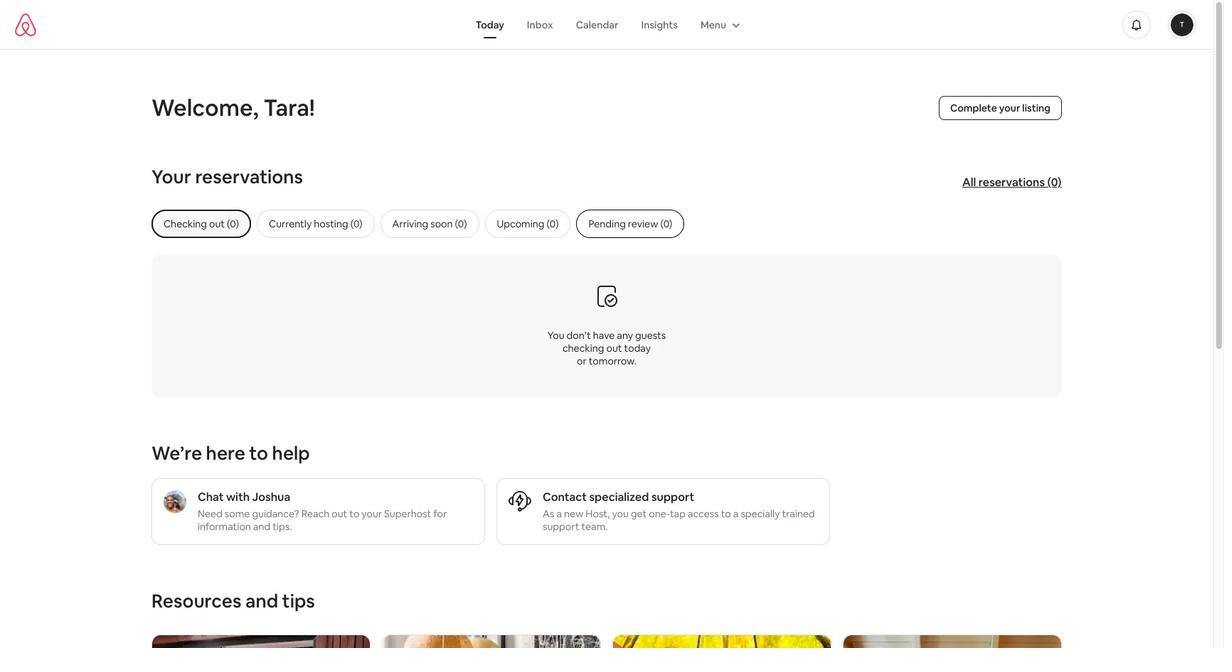 Task type: describe. For each thing, give the bounding box(es) containing it.
0 horizontal spatial to
[[249, 442, 268, 466]]

currently hosting (0)
[[269, 218, 362, 230]]

specialized
[[589, 490, 649, 505]]

reservations for your
[[195, 165, 303, 189]]

upcoming (0)
[[497, 218, 559, 230]]

welcome,
[[151, 93, 259, 122]]

you
[[612, 508, 629, 521]]

reservations for all
[[979, 175, 1045, 190]]

host,
[[586, 508, 610, 521]]

1 a from the left
[[556, 508, 562, 521]]

2 a from the left
[[733, 508, 739, 521]]

tap
[[670, 508, 686, 521]]

today
[[624, 342, 651, 355]]

tara!
[[264, 93, 315, 122]]

get
[[631, 508, 647, 521]]

checking
[[563, 342, 604, 355]]

menu button
[[689, 11, 749, 38]]

information
[[198, 521, 251, 533]]

complete your listing link
[[939, 96, 1062, 120]]

soon (0)
[[430, 218, 467, 230]]

to inside contact specialized support as a new host, you get one-tap access to a specially trained support team.
[[721, 508, 731, 521]]

calendar
[[576, 18, 618, 31]]

specially
[[741, 508, 780, 521]]

your
[[151, 165, 191, 189]]

arriving soon (0)
[[392, 218, 467, 230]]

guests
[[635, 329, 666, 342]]

one-
[[649, 508, 670, 521]]

need
[[198, 508, 222, 521]]

help
[[272, 442, 310, 466]]

have
[[593, 329, 615, 342]]

pending
[[589, 218, 626, 230]]

complete your listing
[[950, 102, 1050, 115]]

reach
[[301, 508, 329, 521]]

checking
[[164, 218, 207, 230]]

inbox
[[527, 18, 553, 31]]

out inside chat with joshua need some guidance? reach out to your superhost for information and tips.
[[332, 508, 347, 521]]

resources and tips
[[151, 590, 315, 614]]

we're here to help
[[151, 442, 310, 466]]

out (0)
[[209, 218, 239, 230]]

review (0)
[[628, 218, 672, 230]]

listing
[[1022, 102, 1050, 115]]

upcoming
[[497, 218, 544, 230]]

support
[[651, 490, 694, 505]]

reservation filters group
[[151, 210, 1090, 238]]



Task type: locate. For each thing, give the bounding box(es) containing it.
you don't have any guests checking out today or tomorrow.
[[547, 329, 666, 367]]

currently
[[269, 218, 312, 230]]

out right reach on the left
[[332, 508, 347, 521]]

for
[[433, 508, 447, 521]]

0 vertical spatial (0)
[[1048, 175, 1062, 190]]

0 horizontal spatial your
[[362, 508, 382, 521]]

new
[[564, 508, 583, 521]]

insights
[[641, 18, 678, 31]]

or tomorrow.
[[577, 355, 636, 367]]

0 vertical spatial out
[[606, 342, 622, 355]]

to
[[249, 442, 268, 466], [349, 508, 359, 521], [721, 508, 731, 521]]

today link
[[464, 11, 516, 38]]

your left superhost
[[362, 508, 382, 521]]

tips
[[282, 590, 315, 614]]

1 horizontal spatial reservations
[[979, 175, 1045, 190]]

1 vertical spatial out
[[332, 508, 347, 521]]

0 horizontal spatial out
[[332, 508, 347, 521]]

guidance?
[[252, 508, 299, 521]]

you
[[547, 329, 564, 342]]

(0) inside reservation filters group
[[547, 218, 559, 230]]

and tips.
[[253, 521, 292, 533]]

reservations up out (0)
[[195, 165, 303, 189]]

out left today
[[606, 342, 622, 355]]

contact specialized support as a new host, you get one-tap access to a specially trained support team.
[[543, 490, 815, 533]]

and
[[245, 590, 278, 614]]

0 horizontal spatial a
[[556, 508, 562, 521]]

support team.
[[543, 521, 608, 533]]

we're
[[151, 442, 202, 466]]

calendar link
[[564, 11, 630, 38]]

joshua
[[252, 490, 290, 505]]

today
[[476, 18, 504, 31]]

a left specially
[[733, 508, 739, 521]]

to left 'help'
[[249, 442, 268, 466]]

your inside complete your listing link
[[999, 102, 1020, 115]]

resources
[[151, 590, 241, 614]]

chat with joshua need some guidance? reach out to your superhost for information and tips.
[[198, 490, 447, 533]]

1 vertical spatial your
[[362, 508, 382, 521]]

your inside chat with joshua need some guidance? reach out to your superhost for information and tips.
[[362, 508, 382, 521]]

thumbnail card image
[[152, 636, 370, 649], [152, 636, 370, 649], [383, 636, 600, 649], [383, 636, 600, 649], [613, 636, 831, 649], [613, 636, 831, 649], [844, 636, 1061, 649], [844, 636, 1061, 649]]

out
[[606, 342, 622, 355], [332, 508, 347, 521]]

hosting (0)
[[314, 218, 362, 230]]

as
[[543, 508, 554, 521]]

a
[[556, 508, 562, 521], [733, 508, 739, 521]]

1 horizontal spatial to
[[349, 508, 359, 521]]

complete
[[950, 102, 997, 115]]

arriving
[[392, 218, 428, 230]]

your reservations
[[151, 165, 303, 189]]

a right the as
[[556, 508, 562, 521]]

some
[[225, 508, 250, 521]]

insights link
[[630, 11, 689, 38]]

out inside you don't have any guests checking out today or tomorrow.
[[606, 342, 622, 355]]

pending review (0)
[[589, 218, 672, 230]]

any
[[617, 329, 633, 342]]

all
[[963, 175, 976, 190]]

2 horizontal spatial to
[[721, 508, 731, 521]]

1 horizontal spatial out
[[606, 342, 622, 355]]

1 horizontal spatial your
[[999, 102, 1020, 115]]

0 vertical spatial your
[[999, 102, 1020, 115]]

all reservations (0) link
[[955, 168, 1069, 197]]

welcome, tara!
[[151, 93, 315, 122]]

inbox link
[[516, 11, 564, 38]]

your
[[999, 102, 1020, 115], [362, 508, 382, 521]]

to inside chat with joshua need some guidance? reach out to your superhost for information and tips.
[[349, 508, 359, 521]]

checking out (0)
[[164, 218, 239, 230]]

to right reach on the left
[[349, 508, 359, 521]]

1 horizontal spatial (0)
[[1048, 175, 1062, 190]]

0 horizontal spatial (0)
[[547, 218, 559, 230]]

main navigation menu image
[[1171, 13, 1193, 36]]

superhost
[[384, 508, 431, 521]]

reservations right 'all'
[[979, 175, 1045, 190]]

to right access
[[721, 508, 731, 521]]

trained
[[782, 508, 815, 521]]

with
[[226, 490, 250, 505]]

(0)
[[1048, 175, 1062, 190], [547, 218, 559, 230]]

here
[[206, 442, 245, 466]]

0 horizontal spatial reservations
[[195, 165, 303, 189]]

contact
[[543, 490, 587, 505]]

1 vertical spatial (0)
[[547, 218, 559, 230]]

don't
[[567, 329, 591, 342]]

chat
[[198, 490, 224, 505]]

your left listing
[[999, 102, 1020, 115]]

access
[[688, 508, 719, 521]]

1 horizontal spatial a
[[733, 508, 739, 521]]

reservations
[[195, 165, 303, 189], [979, 175, 1045, 190]]

menu
[[700, 18, 726, 31]]

all reservations (0)
[[963, 175, 1062, 190]]



Task type: vqa. For each thing, say whether or not it's contained in the screenshot.
"beds"
no



